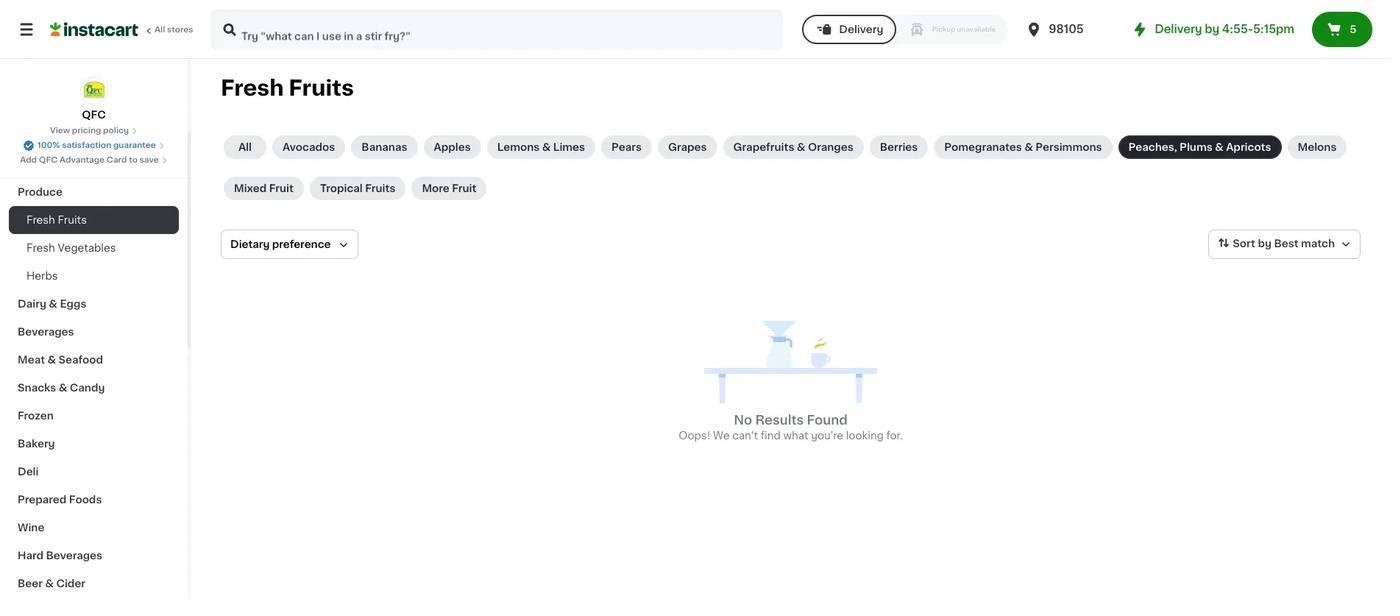 Task type: describe. For each thing, give the bounding box(es) containing it.
buy it again
[[41, 49, 104, 60]]

& for limes
[[542, 142, 551, 152]]

what
[[783, 431, 809, 441]]

all for all
[[238, 142, 252, 152]]

avocados link
[[272, 135, 345, 159]]

5:15pm
[[1253, 24, 1294, 35]]

peaches,
[[1129, 142, 1177, 152]]

wine
[[18, 522, 44, 533]]

best match
[[1274, 239, 1335, 249]]

herbs link
[[9, 262, 179, 290]]

sort
[[1233, 239, 1255, 249]]

grapes link
[[658, 135, 717, 159]]

pomegranates & persimmons
[[944, 142, 1102, 152]]

melons link
[[1287, 135, 1347, 159]]

bananas
[[362, 142, 407, 152]]

looking
[[846, 431, 884, 441]]

oranges
[[808, 142, 853, 152]]

qfc logo image
[[80, 77, 108, 104]]

foods
[[69, 495, 102, 505]]

we
[[713, 431, 730, 441]]

berries
[[880, 142, 918, 152]]

peaches, plums & apricots
[[1129, 142, 1271, 152]]

0 vertical spatial qfc
[[82, 110, 106, 120]]

hard beverages
[[18, 550, 102, 561]]

dietary preference button
[[221, 230, 358, 259]]

more fruit
[[422, 183, 476, 194]]

fresh vegetables
[[26, 243, 116, 253]]

all stores link
[[50, 9, 194, 50]]

beer & cider link
[[9, 570, 179, 598]]

bakery
[[18, 439, 55, 449]]

service type group
[[802, 15, 1008, 44]]

melons
[[1298, 142, 1337, 152]]

meat & seafood
[[18, 355, 103, 365]]

by for sort
[[1258, 239, 1272, 249]]

limes
[[553, 142, 585, 152]]

dairy
[[18, 299, 46, 309]]

mixed fruit link
[[224, 177, 304, 200]]

4:55-
[[1222, 24, 1253, 35]]

candy
[[70, 383, 105, 393]]

& for candy
[[59, 383, 67, 393]]

dietary preference
[[230, 239, 331, 249]]

more
[[422, 183, 450, 194]]

beverages link
[[9, 318, 179, 346]]

apples
[[434, 142, 471, 152]]

delivery for delivery by 4:55-5:15pm
[[1155, 24, 1202, 35]]

again
[[74, 49, 104, 60]]

dietary
[[230, 239, 270, 249]]

no results found oops! we can't find what you're looking for.
[[679, 414, 903, 441]]

add
[[20, 156, 37, 164]]

pears
[[612, 142, 642, 152]]

dairy & eggs
[[18, 299, 86, 309]]

match
[[1301, 239, 1335, 249]]

lemons
[[497, 142, 540, 152]]

0 horizontal spatial qfc
[[39, 156, 58, 164]]

cider
[[56, 578, 85, 589]]

thanksgiving
[[18, 159, 88, 169]]

lemons & limes link
[[487, 135, 595, 159]]

advantage
[[60, 156, 105, 164]]

bakery link
[[9, 430, 179, 458]]

hard
[[18, 550, 44, 561]]

& for persimmons
[[1025, 142, 1033, 152]]

dairy & eggs link
[[9, 290, 179, 318]]

0 vertical spatial beverages
[[18, 327, 74, 337]]

recipes
[[18, 131, 61, 141]]

deli link
[[9, 458, 179, 486]]

delivery by 4:55-5:15pm link
[[1131, 21, 1294, 38]]

best
[[1274, 239, 1299, 249]]

bananas link
[[351, 135, 418, 159]]

buy
[[41, 49, 62, 60]]

found
[[807, 414, 848, 426]]

produce
[[18, 187, 63, 197]]

lists link
[[9, 69, 179, 99]]

prepared foods link
[[9, 486, 179, 514]]

beer
[[18, 578, 43, 589]]

grapefruits & oranges link
[[723, 135, 864, 159]]

persimmons
[[1036, 142, 1102, 152]]

0 vertical spatial fruits
[[289, 77, 354, 99]]

oops!
[[679, 431, 711, 441]]

all for all stores
[[155, 26, 165, 34]]

vegetables
[[58, 243, 116, 253]]

more fruit link
[[412, 177, 487, 200]]

grapes
[[668, 142, 707, 152]]

tropical fruits link
[[310, 177, 406, 200]]

wine link
[[9, 514, 179, 542]]

fruit for more fruit
[[452, 183, 476, 194]]

eggs
[[60, 299, 86, 309]]



Task type: locate. For each thing, give the bounding box(es) containing it.
& left the persimmons
[[1025, 142, 1033, 152]]

1 horizontal spatial all
[[238, 142, 252, 152]]

buy it again link
[[9, 40, 179, 69]]

all
[[155, 26, 165, 34], [238, 142, 252, 152]]

& left candy
[[59, 383, 67, 393]]

you're
[[811, 431, 843, 441]]

by left 4:55-
[[1205, 24, 1219, 35]]

qfc up 'view pricing policy' link
[[82, 110, 106, 120]]

meat & seafood link
[[9, 346, 179, 374]]

fruit inside mixed fruit link
[[269, 183, 294, 194]]

& right plums
[[1215, 142, 1224, 152]]

plums
[[1180, 142, 1213, 152]]

recipes link
[[9, 122, 179, 150]]

card
[[107, 156, 127, 164]]

0 horizontal spatial delivery
[[839, 24, 883, 35]]

herbs
[[26, 271, 58, 281]]

by for delivery
[[1205, 24, 1219, 35]]

98105 button
[[1025, 9, 1114, 50]]

can't
[[732, 431, 758, 441]]

apples link
[[424, 135, 481, 159]]

preference
[[272, 239, 331, 249]]

fresh up herbs
[[26, 243, 55, 253]]

it
[[65, 49, 72, 60]]

satisfaction
[[62, 141, 111, 149]]

1 horizontal spatial fresh fruits
[[221, 77, 354, 99]]

1 vertical spatial fruits
[[365, 183, 395, 194]]

fruits up the fresh vegetables
[[58, 215, 87, 225]]

frozen link
[[9, 402, 179, 430]]

100% satisfaction guarantee button
[[23, 137, 165, 152]]

delivery by 4:55-5:15pm
[[1155, 24, 1294, 35]]

frozen
[[18, 411, 54, 421]]

qfc
[[82, 110, 106, 120], [39, 156, 58, 164]]

apricots
[[1226, 142, 1271, 152]]

add qfc advantage card to save
[[20, 156, 159, 164]]

produce link
[[9, 178, 179, 206]]

hard beverages link
[[9, 542, 179, 570]]

beverages down dairy & eggs
[[18, 327, 74, 337]]

no
[[734, 414, 752, 426]]

view pricing policy
[[50, 127, 129, 135]]

& for eggs
[[49, 299, 57, 309]]

lemons & limes
[[497, 142, 585, 152]]

2 vertical spatial fruits
[[58, 215, 87, 225]]

& for oranges
[[797, 142, 805, 152]]

2 vertical spatial fresh
[[26, 243, 55, 253]]

1 vertical spatial by
[[1258, 239, 1272, 249]]

0 vertical spatial fresh
[[221, 77, 284, 99]]

Best match Sort by field
[[1209, 230, 1361, 259]]

seafood
[[59, 355, 103, 365]]

pomegranates
[[944, 142, 1022, 152]]

prepared
[[18, 495, 66, 505]]

1 horizontal spatial qfc
[[82, 110, 106, 120]]

peaches, plums & apricots link
[[1118, 135, 1282, 159]]

qfc down 100%
[[39, 156, 58, 164]]

fruit inside more fruit link
[[452, 183, 476, 194]]

thanksgiving link
[[9, 150, 179, 178]]

0 horizontal spatial fruits
[[58, 215, 87, 225]]

1 horizontal spatial fruit
[[452, 183, 476, 194]]

stores
[[167, 26, 193, 34]]

fruit for mixed fruit
[[269, 183, 294, 194]]

& for seafood
[[47, 355, 56, 365]]

fresh for fresh vegetables link
[[26, 243, 55, 253]]

fresh down the produce
[[26, 215, 55, 225]]

lists
[[41, 79, 67, 89]]

fruit
[[269, 183, 294, 194], [452, 183, 476, 194]]

& inside 'link'
[[47, 355, 56, 365]]

& left limes
[[542, 142, 551, 152]]

sort by
[[1233, 239, 1272, 249]]

100% satisfaction guarantee
[[38, 141, 156, 149]]

1 vertical spatial all
[[238, 142, 252, 152]]

5
[[1350, 24, 1357, 35]]

pears link
[[601, 135, 652, 159]]

delivery for delivery
[[839, 24, 883, 35]]

2 fruit from the left
[[452, 183, 476, 194]]

all left stores
[[155, 26, 165, 34]]

policy
[[103, 127, 129, 135]]

tropical
[[320, 183, 363, 194]]

fresh up "all" link in the top left of the page
[[221, 77, 284, 99]]

1 vertical spatial qfc
[[39, 156, 58, 164]]

0 horizontal spatial by
[[1205, 24, 1219, 35]]

fresh for fresh fruits link
[[26, 215, 55, 225]]

view
[[50, 127, 70, 135]]

& for cider
[[45, 578, 54, 589]]

& right 'beer'
[[45, 578, 54, 589]]

100%
[[38, 141, 60, 149]]

fruit right mixed
[[269, 183, 294, 194]]

0 horizontal spatial fresh fruits
[[26, 215, 87, 225]]

results
[[755, 414, 804, 426]]

None search field
[[210, 9, 783, 50]]

& left eggs
[[49, 299, 57, 309]]

by inside field
[[1258, 239, 1272, 249]]

all up mixed
[[238, 142, 252, 152]]

fresh fruits
[[221, 77, 354, 99], [26, 215, 87, 225]]

1 vertical spatial fresh fruits
[[26, 215, 87, 225]]

0 vertical spatial all
[[155, 26, 165, 34]]

beverages up cider
[[46, 550, 102, 561]]

mixed fruit
[[234, 183, 294, 194]]

Search field
[[212, 10, 782, 49]]

beer & cider
[[18, 578, 85, 589]]

1 horizontal spatial delivery
[[1155, 24, 1202, 35]]

qfc link
[[80, 77, 108, 122]]

0 horizontal spatial all
[[155, 26, 165, 34]]

by right sort
[[1258, 239, 1272, 249]]

1 fruit from the left
[[269, 183, 294, 194]]

fruits up avocados link
[[289, 77, 354, 99]]

& left oranges
[[797, 142, 805, 152]]

all link
[[224, 135, 266, 159]]

fresh fruits up avocados on the top left of page
[[221, 77, 354, 99]]

0 horizontal spatial fruit
[[269, 183, 294, 194]]

&
[[542, 142, 551, 152], [797, 142, 805, 152], [1025, 142, 1033, 152], [1215, 142, 1224, 152], [49, 299, 57, 309], [47, 355, 56, 365], [59, 383, 67, 393], [45, 578, 54, 589]]

1 horizontal spatial fruits
[[289, 77, 354, 99]]

fresh fruits up the fresh vegetables
[[26, 215, 87, 225]]

instacart logo image
[[50, 21, 138, 38]]

meat
[[18, 355, 45, 365]]

0 vertical spatial by
[[1205, 24, 1219, 35]]

fresh fruits link
[[9, 206, 179, 234]]

grapefruits & oranges
[[733, 142, 853, 152]]

delivery inside button
[[839, 24, 883, 35]]

1 horizontal spatial by
[[1258, 239, 1272, 249]]

fruit right more
[[452, 183, 476, 194]]

to
[[129, 156, 138, 164]]

fresh vegetables link
[[9, 234, 179, 262]]

save
[[140, 156, 159, 164]]

find
[[761, 431, 781, 441]]

grapefruits
[[733, 142, 794, 152]]

98105
[[1049, 24, 1084, 35]]

snacks & candy link
[[9, 374, 179, 402]]

snacks & candy
[[18, 383, 105, 393]]

1 vertical spatial beverages
[[46, 550, 102, 561]]

guarantee
[[113, 141, 156, 149]]

fruits
[[289, 77, 354, 99], [365, 183, 395, 194], [58, 215, 87, 225]]

add qfc advantage card to save link
[[20, 155, 168, 166]]

fruits right the tropical
[[365, 183, 395, 194]]

2 horizontal spatial fruits
[[365, 183, 395, 194]]

beverages
[[18, 327, 74, 337], [46, 550, 102, 561]]

& right meat
[[47, 355, 56, 365]]

view pricing policy link
[[50, 125, 138, 137]]

0 vertical spatial fresh fruits
[[221, 77, 354, 99]]

1 vertical spatial fresh
[[26, 215, 55, 225]]



Task type: vqa. For each thing, say whether or not it's contained in the screenshot.
Produce
yes



